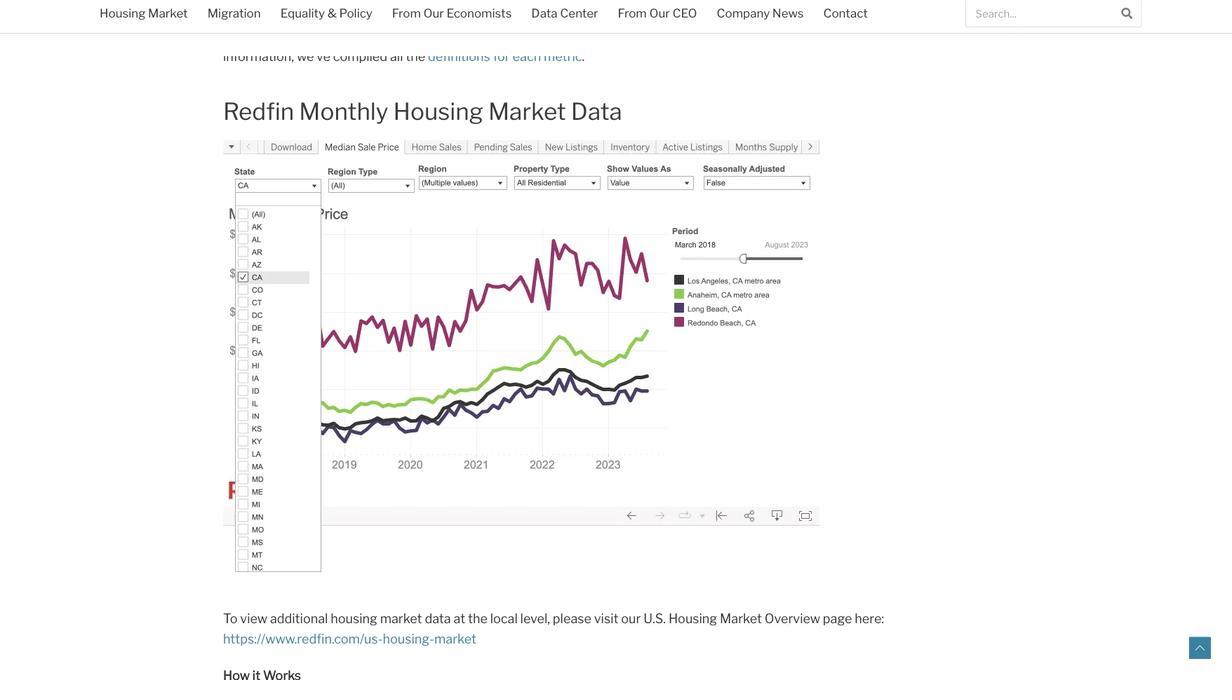 Task type: locate. For each thing, give the bounding box(es) containing it.
2 vertical spatial housing
[[669, 611, 717, 627]]

0 horizontal spatial and
[[482, 8, 504, 23]]

1 horizontal spatial from
[[618, 6, 647, 20]]

0 horizontal spatial .
[[582, 48, 585, 64]]

grouped
[[743, 0, 793, 3]]

market left migration
[[148, 6, 188, 20]]

2 horizontal spatial market
[[720, 611, 762, 627]]

you
[[707, 28, 729, 44]]

2 vertical spatial market
[[720, 611, 762, 627]]

0 horizontal spatial market
[[380, 611, 422, 627]]

.
[[933, 28, 935, 44], [582, 48, 585, 64]]

1 horizontal spatial local
[[672, 0, 699, 3]]

market down at
[[434, 632, 476, 647]]

1 horizontal spatial our
[[649, 6, 670, 20]]

0 vertical spatial local
[[672, 0, 699, 3]]

0 vertical spatial and
[[919, 0, 941, 3]]

local inside all data here is computed daily as either a rolling 1, 4 or 12-week window. the local data is grouped by metropolitan area and by county. all of this data is subject to revisions weekly and should be viewed with caution. if there are any concerns about the data or questions about metric definitions, please e-mail econdata@redfin.com or press@redfin.com. you can download the full dataset
[[672, 0, 699, 3]]

1 horizontal spatial or
[[580, 28, 593, 44]]

market up housing-
[[380, 611, 422, 627]]

0 vertical spatial metric
[[260, 28, 298, 44]]

is up equality
[[299, 0, 309, 3]]

2 all from the top
[[223, 8, 238, 23]]

0 horizontal spatial metric
[[260, 28, 298, 44]]

1 horizontal spatial data
[[571, 97, 622, 125]]

0 horizontal spatial here
[[270, 0, 297, 3]]

level,
[[520, 611, 550, 627]]

or up here link on the top of the page
[[924, 8, 936, 23]]

data down . for more information, we've compiled all the
[[571, 97, 622, 125]]

0 vertical spatial or
[[529, 0, 541, 3]]

by up the concerns
[[795, 0, 809, 3]]

1 vertical spatial local
[[490, 611, 518, 627]]

0 vertical spatial market
[[380, 611, 422, 627]]

our down either
[[423, 6, 444, 20]]

None search field
[[965, 0, 1142, 27]]

data left at
[[425, 611, 451, 627]]

all data here is computed daily as either a rolling 1, 4 or 12-week window. the local data is grouped by metropolitan area and by county. all of this data is subject to revisions weekly and should be viewed with caution. if there are any concerns about the data or questions about metric definitions, please e-mail econdata@redfin.com or press@redfin.com. you can download the full dataset
[[223, 0, 1003, 44]]

the
[[873, 8, 892, 23], [815, 28, 835, 44], [406, 48, 425, 64], [468, 611, 488, 627]]

the left full
[[815, 28, 835, 44]]

viewed
[[566, 8, 608, 23]]

0 vertical spatial about
[[836, 8, 870, 23]]

equality & policy
[[280, 6, 372, 20]]

window.
[[596, 0, 644, 3]]

metric inside all data here is computed daily as either a rolling 1, 4 or 12-week window. the local data is grouped by metropolitan area and by county. all of this data is subject to revisions weekly and should be viewed with caution. if there are any concerns about the data or questions about metric definitions, please e-mail econdata@redfin.com or press@redfin.com. you can download the full dataset
[[260, 28, 298, 44]]

the right all
[[406, 48, 425, 64]]

to
[[223, 611, 238, 627]]

are
[[733, 8, 752, 23]]

1 vertical spatial all
[[223, 8, 238, 23]]

or down viewed
[[580, 28, 593, 44]]

each
[[513, 48, 541, 64]]

data down "12-"
[[531, 6, 558, 20]]

metric down this
[[260, 28, 298, 44]]

of
[[241, 8, 253, 23]]

about down metropolitan
[[836, 8, 870, 23]]

all
[[223, 0, 238, 3], [223, 8, 238, 23]]

1 vertical spatial about
[[223, 28, 257, 44]]

0 vertical spatial all
[[223, 0, 238, 3]]

0 vertical spatial .
[[933, 28, 935, 44]]

if
[[688, 8, 696, 23]]

0 horizontal spatial data
[[531, 6, 558, 20]]

local up ceo
[[672, 0, 699, 3]]

housing market link
[[90, 0, 198, 29]]

0 horizontal spatial local
[[490, 611, 518, 627]]

from for from our ceo
[[618, 6, 647, 20]]

about
[[836, 8, 870, 23], [223, 28, 257, 44]]

subject
[[321, 8, 365, 23]]

from down as
[[392, 6, 421, 20]]

1 vertical spatial market
[[434, 632, 476, 647]]

from
[[392, 6, 421, 20], [618, 6, 647, 20]]

our
[[423, 6, 444, 20], [649, 6, 670, 20]]

1 vertical spatial metric
[[544, 48, 582, 64]]

housing inside to view additional housing market data at the local level, please visit our u.s. housing market overview page here: https://www.redfin.com/us-housing-market
[[669, 611, 717, 627]]

compiled
[[333, 48, 387, 64]]

definitions
[[428, 48, 490, 64]]

our down the
[[649, 6, 670, 20]]

here up this
[[270, 0, 297, 3]]

computed
[[311, 0, 372, 3]]

0 horizontal spatial our
[[423, 6, 444, 20]]

from our ceo
[[618, 6, 697, 20]]

any
[[755, 8, 776, 23]]

our inside from our ceo link
[[649, 6, 670, 20]]

0 vertical spatial housing
[[100, 6, 146, 20]]

0 horizontal spatial market
[[148, 6, 188, 20]]

1 horizontal spatial please
[[553, 611, 591, 627]]

data center link
[[522, 0, 608, 29]]

market
[[380, 611, 422, 627], [434, 632, 476, 647]]

is
[[299, 0, 309, 3], [731, 0, 740, 3], [309, 8, 319, 23]]

news
[[772, 6, 804, 20]]

company news
[[717, 6, 804, 20]]

here
[[270, 0, 297, 3], [906, 28, 933, 44]]

0 vertical spatial market
[[148, 6, 188, 20]]

or
[[529, 0, 541, 3], [924, 8, 936, 23], [580, 28, 593, 44]]

caution.
[[638, 8, 685, 23]]

local left level,
[[490, 611, 518, 627]]

by up questions
[[944, 0, 958, 3]]

about down of
[[223, 28, 257, 44]]

all left of
[[223, 8, 238, 23]]

by
[[795, 0, 809, 3], [944, 0, 958, 3]]

our inside from our economists link
[[423, 6, 444, 20]]

1 from from the left
[[392, 6, 421, 20]]

all up migration
[[223, 0, 238, 3]]

market down each
[[488, 97, 566, 125]]

0 vertical spatial please
[[369, 28, 407, 44]]

2 horizontal spatial or
[[924, 8, 936, 23]]

1 our from the left
[[423, 6, 444, 20]]

1 vertical spatial please
[[553, 611, 591, 627]]

the inside to view additional housing market data at the local level, please visit our u.s. housing market overview page here: https://www.redfin.com/us-housing-market
[[468, 611, 488, 627]]

local
[[672, 0, 699, 3], [490, 611, 518, 627]]

and
[[919, 0, 941, 3], [482, 8, 504, 23]]

1 horizontal spatial by
[[944, 0, 958, 3]]

. left the for
[[933, 28, 935, 44]]

from down window. on the top
[[618, 6, 647, 20]]

0 horizontal spatial please
[[369, 28, 407, 44]]

1 horizontal spatial metric
[[544, 48, 582, 64]]

please inside to view additional housing market data at the local level, please visit our u.s. housing market overview page here: https://www.redfin.com/us-housing-market
[[553, 611, 591, 627]]

at
[[454, 611, 465, 627]]

and right area
[[919, 0, 941, 3]]

1 horizontal spatial market
[[488, 97, 566, 125]]

1 all from the top
[[223, 0, 238, 3]]

market left overview
[[720, 611, 762, 627]]

2 our from the left
[[649, 6, 670, 20]]

please
[[369, 28, 407, 44], [553, 611, 591, 627]]

1 vertical spatial here
[[906, 28, 933, 44]]

2 horizontal spatial housing
[[669, 611, 717, 627]]

0 horizontal spatial by
[[795, 0, 809, 3]]

0 vertical spatial data
[[531, 6, 558, 20]]

the right at
[[468, 611, 488, 627]]

https://www.redfin.com/us-
[[223, 632, 383, 647]]

data
[[531, 6, 558, 20], [571, 97, 622, 125]]

1 vertical spatial or
[[924, 8, 936, 23]]

0 horizontal spatial from
[[392, 6, 421, 20]]

contact
[[823, 6, 868, 20]]

here inside all data here is computed daily as either a rolling 1, 4 or 12-week window. the local data is grouped by metropolitan area and by county. all of this data is subject to revisions weekly and should be viewed with caution. if there are any concerns about the data or questions about metric definitions, please e-mail econdata@redfin.com or press@redfin.com. you can download the full dataset
[[270, 0, 297, 3]]

equality & policy link
[[271, 0, 382, 29]]

metric right each
[[544, 48, 582, 64]]

data
[[241, 0, 267, 3], [702, 0, 728, 3], [280, 8, 307, 23], [895, 8, 921, 23], [425, 611, 451, 627]]

additional
[[270, 611, 328, 627]]

please left visit
[[553, 611, 591, 627]]

here link
[[906, 28, 933, 44]]

market
[[148, 6, 188, 20], [488, 97, 566, 125], [720, 611, 762, 627]]

here left the for
[[906, 28, 933, 44]]

local inside to view additional housing market data at the local level, please visit our u.s. housing market overview page here: https://www.redfin.com/us-housing-market
[[490, 611, 518, 627]]

or right 4
[[529, 0, 541, 3]]

the
[[646, 0, 669, 3]]

and down the rolling
[[482, 8, 504, 23]]

page
[[823, 611, 852, 627]]

. down viewed
[[582, 48, 585, 64]]

1 horizontal spatial .
[[933, 28, 935, 44]]

1 vertical spatial and
[[482, 8, 504, 23]]

market inside to view additional housing market data at the local level, please visit our u.s. housing market overview page here: https://www.redfin.com/us-housing-market
[[720, 611, 762, 627]]

county.
[[960, 0, 1003, 3]]

be
[[548, 8, 563, 23]]

2 from from the left
[[618, 6, 647, 20]]

0 vertical spatial here
[[270, 0, 297, 3]]

redfin monthly housing market data
[[223, 97, 622, 125]]

can
[[731, 28, 753, 44]]

please up all
[[369, 28, 407, 44]]

1 horizontal spatial housing
[[393, 97, 483, 125]]



Task type: describe. For each thing, give the bounding box(es) containing it.
1 vertical spatial market
[[488, 97, 566, 125]]

4
[[518, 0, 526, 3]]

data center
[[531, 6, 598, 20]]

data up there
[[702, 0, 728, 3]]

housing market
[[100, 6, 188, 20]]

press@redfin.com.
[[596, 28, 704, 44]]

equality
[[280, 6, 325, 20]]

a
[[458, 0, 465, 3]]

to
[[367, 8, 380, 23]]

migration link
[[198, 0, 271, 29]]

rolling
[[468, 0, 504, 3]]

the inside . for more information, we've compiled all the
[[406, 48, 425, 64]]

there
[[699, 8, 731, 23]]

here:
[[855, 611, 884, 627]]

economists
[[447, 6, 512, 20]]

definitions for each metric link
[[428, 48, 582, 64]]

data up of
[[241, 0, 267, 3]]

search image
[[1121, 8, 1133, 19]]

ceo
[[672, 6, 697, 20]]

is left &
[[309, 8, 319, 23]]

is up company
[[731, 0, 740, 3]]

our for economists
[[423, 6, 444, 20]]

econdata@redfin.com
[[449, 28, 578, 44]]

definitions for each metric .
[[428, 48, 585, 64]]

definitions,
[[301, 28, 366, 44]]

from for from our economists
[[392, 6, 421, 20]]

week
[[562, 0, 594, 3]]

0 horizontal spatial or
[[529, 0, 541, 3]]

area
[[891, 0, 917, 3]]

. inside . for more information, we've compiled all the
[[933, 28, 935, 44]]

should
[[506, 8, 546, 23]]

migration
[[207, 6, 261, 20]]

the up dataset
[[873, 8, 892, 23]]

housing
[[331, 611, 377, 627]]

center
[[560, 6, 598, 20]]

from our economists
[[392, 6, 512, 20]]

this
[[256, 8, 278, 23]]

company
[[717, 6, 770, 20]]

metropolitan
[[812, 0, 888, 3]]

monthly
[[299, 97, 388, 125]]

https://www.redfin.com/us-housing-market link
[[223, 632, 476, 647]]

our
[[621, 611, 641, 627]]

Search... search field
[[966, 0, 1113, 27]]

2 by from the left
[[944, 0, 958, 3]]

1 vertical spatial data
[[571, 97, 622, 125]]

as
[[404, 0, 418, 3]]

e-
[[410, 28, 422, 44]]

all
[[390, 48, 403, 64]]

1 horizontal spatial market
[[434, 632, 476, 647]]

please inside all data here is computed daily as either a rolling 1, 4 or 12-week window. the local data is grouped by metropolitan area and by county. all of this data is subject to revisions weekly and should be viewed with caution. if there are any concerns about the data or questions about metric definitions, please e-mail econdata@redfin.com or press@redfin.com. you can download the full dataset
[[369, 28, 407, 44]]

redfin
[[223, 97, 294, 125]]

0 horizontal spatial about
[[223, 28, 257, 44]]

for
[[493, 48, 510, 64]]

company news link
[[707, 0, 814, 29]]

full
[[838, 28, 856, 44]]

either
[[420, 0, 455, 3]]

for
[[938, 28, 957, 44]]

12-
[[544, 0, 562, 3]]

1,
[[507, 0, 515, 3]]

view
[[240, 611, 267, 627]]

2 vertical spatial or
[[580, 28, 593, 44]]

daily
[[374, 0, 402, 3]]

1 horizontal spatial about
[[836, 8, 870, 23]]

1 by from the left
[[795, 0, 809, 3]]

u.s.
[[644, 611, 666, 627]]

1 horizontal spatial here
[[906, 28, 933, 44]]

visit
[[594, 611, 618, 627]]

to view additional housing market data at the local level, please visit our u.s. housing market overview page here: https://www.redfin.com/us-housing-market
[[223, 611, 884, 647]]

mail
[[422, 28, 447, 44]]

housing-
[[383, 632, 434, 647]]

policy
[[339, 6, 372, 20]]

1 horizontal spatial and
[[919, 0, 941, 3]]

data right this
[[280, 8, 307, 23]]

revisions
[[382, 8, 435, 23]]

from our ceo link
[[608, 0, 707, 29]]

1 vertical spatial .
[[582, 48, 585, 64]]

data inside to view additional housing market data at the local level, please visit our u.s. housing market overview page here: https://www.redfin.com/us-housing-market
[[425, 611, 451, 627]]

overview
[[765, 611, 820, 627]]

1 vertical spatial housing
[[393, 97, 483, 125]]

concerns
[[778, 8, 833, 23]]

contact link
[[814, 0, 878, 29]]

our for ceo
[[649, 6, 670, 20]]

information,
[[223, 48, 294, 64]]

0 horizontal spatial housing
[[100, 6, 146, 20]]

&
[[327, 6, 337, 20]]

data down area
[[895, 8, 921, 23]]

with
[[610, 8, 636, 23]]

dataset
[[859, 28, 903, 44]]

more
[[960, 28, 991, 44]]

questions
[[939, 8, 997, 23]]

. for more information, we've compiled all the
[[223, 28, 991, 64]]

download
[[755, 28, 813, 44]]

from our economists link
[[382, 0, 522, 29]]

we've
[[297, 48, 330, 64]]

weekly
[[438, 8, 479, 23]]



Task type: vqa. For each thing, say whether or not it's contained in the screenshot.
top "Housing"
yes



